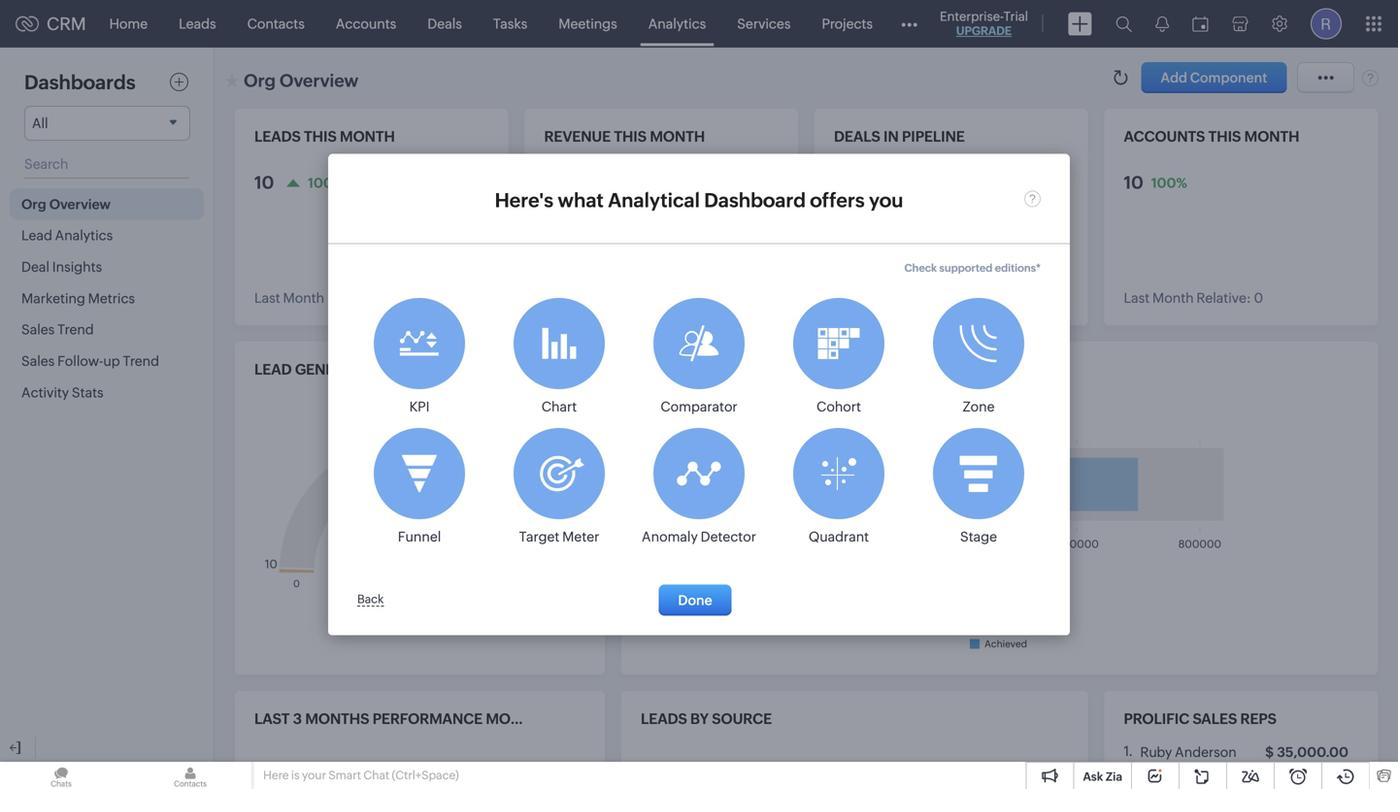 Task type: locate. For each thing, give the bounding box(es) containing it.
1 last from the left
[[254, 290, 280, 306]]

1 horizontal spatial month
[[573, 290, 614, 306]]

1 vertical spatial trend
[[123, 353, 159, 369]]

0 horizontal spatial 0
[[385, 290, 394, 306]]

10 for 10
[[254, 173, 274, 193]]

1 horizontal spatial 100%
[[685, 175, 721, 191]]

relative: for $ 35,000.00
[[617, 290, 672, 306]]

lead analytics
[[21, 228, 113, 243]]

0 horizontal spatial year
[[494, 361, 532, 378]]

prolific sales reps
[[1124, 711, 1277, 728]]

Search text field
[[24, 151, 189, 179]]

analytics inside lead analytics link
[[55, 228, 113, 243]]

target
[[391, 361, 446, 378], [711, 361, 766, 378]]

$ left the what
[[544, 173, 555, 193]]

last month relative: 0 for $ 35,000.00
[[544, 290, 684, 306]]

1 0 from the left
[[385, 290, 394, 306]]

1 vertical spatial $ 35,000.00
[[1265, 745, 1349, 760]]

100%
[[308, 175, 344, 191], [685, 175, 721, 191], [1151, 175, 1187, 191]]

this
[[304, 128, 337, 145], [614, 128, 647, 145], [1209, 128, 1241, 145], [458, 361, 491, 378], [778, 361, 810, 378]]

zia
[[1106, 771, 1123, 784]]

0 horizontal spatial -
[[450, 361, 455, 378]]

2 0 from the left
[[674, 290, 684, 306]]

lead generation target - this year
[[254, 361, 532, 378]]

achieved
[[985, 638, 1027, 650]]

analytics down overview
[[55, 228, 113, 243]]

last month relative: 0 for 10
[[254, 290, 394, 306]]

1 sales from the top
[[21, 322, 55, 338]]

0 horizontal spatial last
[[254, 290, 280, 306]]

last
[[254, 290, 280, 306], [544, 290, 570, 306], [1124, 290, 1150, 306]]

2 horizontal spatial month
[[1153, 290, 1194, 306]]

contacts image
[[129, 762, 252, 789]]

3 last from the left
[[1124, 290, 1150, 306]]

sales
[[21, 322, 55, 338], [21, 353, 55, 369]]

1 month from the left
[[340, 128, 395, 145]]

2 horizontal spatial 0
[[1254, 290, 1263, 306]]

create menu element
[[1057, 0, 1104, 47]]

check supported editions* link
[[905, 255, 1041, 282]]

0 vertical spatial leads
[[254, 128, 301, 145]]

0 horizontal spatial $
[[544, 173, 555, 193]]

0 vertical spatial $ 35,000.00
[[544, 173, 651, 193]]

month
[[340, 128, 395, 145], [650, 128, 705, 145], [1245, 128, 1300, 145]]

1 horizontal spatial relative:
[[617, 290, 672, 306]]

1 horizontal spatial last month relative: 0
[[544, 290, 684, 306]]

1 horizontal spatial revenue
[[641, 361, 707, 378]]

1 horizontal spatial 35,000.00
[[1277, 745, 1349, 760]]

sales up "activity"
[[21, 353, 55, 369]]

analytics left the services
[[648, 16, 706, 32]]

last for 10
[[254, 290, 280, 306]]

3 100% from the left
[[1151, 175, 1187, 191]]

1 vertical spatial revenue
[[641, 361, 707, 378]]

done link
[[659, 585, 732, 616]]

$ 35,000.00 down revenue this month
[[544, 173, 651, 193]]

$ down reps
[[1265, 745, 1274, 760]]

marketing metrics
[[21, 291, 135, 306]]

marketing metrics link
[[10, 283, 204, 314]]

100% down revenue this month
[[685, 175, 721, 191]]

anomaly detector
[[642, 529, 756, 545]]

0 horizontal spatial analytics
[[55, 228, 113, 243]]

10 down leads this month
[[254, 173, 274, 193]]

calendar image
[[1192, 16, 1209, 32]]

search element
[[1104, 0, 1144, 48]]

sales
[[1193, 711, 1237, 728]]

create menu image
[[1068, 12, 1092, 35]]

1 horizontal spatial last
[[544, 290, 570, 306]]

0 vertical spatial 35,000.00
[[559, 173, 651, 193]]

3 0 from the left
[[1254, 290, 1263, 306]]

1 horizontal spatial analytics
[[648, 16, 706, 32]]

lead analytics link
[[10, 220, 204, 251]]

accounts
[[336, 16, 396, 32]]

2 horizontal spatial last
[[1124, 290, 1150, 306]]

profile element
[[1299, 0, 1354, 47]]

1 month from the left
[[283, 290, 324, 306]]

sales for sales follow-up trend
[[21, 353, 55, 369]]

1 last month relative: 0 from the left
[[254, 290, 394, 306]]

1 relative: from the left
[[327, 290, 382, 306]]

1 vertical spatial analytics
[[55, 228, 113, 243]]

1 10 from the left
[[254, 173, 274, 193]]

100% down leads this month
[[308, 175, 344, 191]]

0 horizontal spatial leads
[[254, 128, 301, 145]]

ruby
[[1140, 745, 1172, 760]]

check supported editions*
[[905, 262, 1041, 274]]

comparator
[[661, 399, 738, 415]]

2 10 from the left
[[1124, 173, 1144, 193]]

home
[[109, 16, 148, 32]]

35,000.00
[[559, 173, 651, 193], [1277, 745, 1349, 760]]

month for $ 35,000.00
[[650, 128, 705, 145]]

trend right up
[[123, 353, 159, 369]]

leads
[[179, 16, 216, 32]]

year
[[494, 361, 532, 378], [813, 361, 851, 378]]

projects
[[822, 16, 873, 32]]

0 horizontal spatial trend
[[57, 322, 94, 338]]

$ 35,000.00 down reps
[[1265, 745, 1349, 760]]

-
[[450, 361, 455, 378], [769, 361, 774, 378]]

target meter
[[519, 529, 599, 545]]

quadrant
[[809, 529, 869, 545]]

0 vertical spatial sales
[[21, 322, 55, 338]]

0
[[385, 290, 394, 306], [674, 290, 684, 306], [1254, 290, 1263, 306]]

sales trend link
[[10, 314, 204, 345]]

0 horizontal spatial revenue
[[544, 128, 611, 145]]

by
[[690, 711, 709, 728]]

enterprise-
[[940, 9, 1004, 24]]

$ 35,000.00
[[544, 173, 651, 193], [1265, 745, 1349, 760]]

2 sales from the top
[[21, 353, 55, 369]]

10 for 10 100%
[[1124, 173, 1144, 193]]

1 horizontal spatial month
[[650, 128, 705, 145]]

last 3 months performance monitor
[[254, 711, 555, 728]]

profile image
[[1311, 8, 1342, 39]]

services
[[737, 16, 791, 32]]

trend down 'marketing metrics'
[[57, 322, 94, 338]]

2 month from the left
[[573, 290, 614, 306]]

0 vertical spatial revenue
[[544, 128, 611, 145]]

0 horizontal spatial 100%
[[308, 175, 344, 191]]

1 vertical spatial leads
[[641, 711, 687, 728]]

chat
[[364, 769, 390, 782]]

trend
[[57, 322, 94, 338], [123, 353, 159, 369]]

trial
[[1004, 9, 1028, 24]]

relative: for 10
[[327, 290, 382, 306]]

1 horizontal spatial target
[[711, 361, 766, 378]]

activity stats
[[21, 385, 104, 400]]

10 down 'accounts'
[[1124, 173, 1144, 193]]

analytics
[[648, 16, 706, 32], [55, 228, 113, 243]]

2 horizontal spatial last month relative: 0
[[1124, 290, 1263, 306]]

dashboards
[[24, 71, 136, 94]]

3 month from the left
[[1153, 290, 1194, 306]]

sales trend
[[21, 322, 94, 338]]

0 vertical spatial $
[[544, 173, 555, 193]]

detector
[[701, 529, 756, 545]]

0 horizontal spatial relative:
[[327, 290, 382, 306]]

revenue up comparator in the bottom of the page
[[641, 361, 707, 378]]

last month relative: 0
[[254, 290, 394, 306], [544, 290, 684, 306], [1124, 290, 1263, 306]]

signals element
[[1144, 0, 1181, 48]]

2 relative: from the left
[[617, 290, 672, 306]]

1 horizontal spatial 10
[[1124, 173, 1144, 193]]

target up comparator in the bottom of the page
[[711, 361, 766, 378]]

100% down 'accounts'
[[1151, 175, 1187, 191]]

help image
[[1362, 69, 1379, 86]]

1 vertical spatial sales
[[21, 353, 55, 369]]

1 vertical spatial $
[[1265, 745, 1274, 760]]

1 year from the left
[[494, 361, 532, 378]]

enterprise-trial upgrade
[[940, 9, 1028, 37]]

is
[[291, 769, 300, 782]]

services link
[[722, 0, 806, 47]]

2 horizontal spatial month
[[1245, 128, 1300, 145]]

sales down marketing
[[21, 322, 55, 338]]

dashboard
[[704, 189, 806, 212]]

10 100%
[[1124, 173, 1187, 193]]

0 vertical spatial trend
[[57, 322, 94, 338]]

2 month from the left
[[650, 128, 705, 145]]

revenue
[[544, 128, 611, 145], [641, 361, 707, 378]]

cohort
[[817, 399, 861, 415]]

relative:
[[327, 290, 382, 306], [617, 290, 672, 306], [1197, 290, 1251, 306]]

deals link
[[412, 0, 478, 47]]

None button
[[1142, 62, 1287, 93]]

0 horizontal spatial target
[[391, 361, 446, 378]]

2 last from the left
[[544, 290, 570, 306]]

1 horizontal spatial year
[[813, 361, 851, 378]]

last for $ 35,000.00
[[544, 290, 570, 306]]

accounts
[[1124, 128, 1205, 145]]

0 horizontal spatial last month relative: 0
[[254, 290, 394, 306]]

accounts this month
[[1124, 128, 1300, 145]]

month for $ 35,000.00
[[573, 290, 614, 306]]

0 horizontal spatial 10
[[254, 173, 274, 193]]

1 horizontal spatial trend
[[123, 353, 159, 369]]

2 horizontal spatial 100%
[[1151, 175, 1187, 191]]

0 horizontal spatial month
[[340, 128, 395, 145]]

target up kpi
[[391, 361, 446, 378]]

0 vertical spatial analytics
[[648, 16, 706, 32]]

revenue up the what
[[544, 128, 611, 145]]

1 horizontal spatial 0
[[674, 290, 684, 306]]

follow-
[[57, 353, 103, 369]]

2 horizontal spatial relative:
[[1197, 290, 1251, 306]]

0 for $ 35,000.00
[[674, 290, 684, 306]]

1 horizontal spatial leads
[[641, 711, 687, 728]]

0 horizontal spatial 35,000.00
[[559, 173, 651, 193]]

in
[[884, 128, 899, 145]]

2 last month relative: 0 from the left
[[544, 290, 684, 306]]

0 horizontal spatial month
[[283, 290, 324, 306]]

1 horizontal spatial -
[[769, 361, 774, 378]]

search image
[[1116, 16, 1132, 32]]

this for leads
[[304, 128, 337, 145]]

100% inside 10 100%
[[1151, 175, 1187, 191]]



Task type: vqa. For each thing, say whether or not it's contained in the screenshot.
YEAR
yes



Task type: describe. For each thing, give the bounding box(es) containing it.
leads for leads this month
[[254, 128, 301, 145]]

leads for leads by source
[[641, 711, 687, 728]]

offers
[[810, 189, 865, 212]]

funnel
[[398, 529, 441, 545]]

accounts link
[[320, 0, 412, 47]]

source
[[712, 711, 772, 728]]

kpi
[[409, 399, 430, 415]]

2 target from the left
[[711, 361, 766, 378]]

stage
[[960, 529, 997, 545]]

marketing
[[21, 291, 85, 306]]

performance
[[373, 711, 483, 728]]

generation
[[295, 361, 388, 378]]

crm link
[[16, 14, 86, 34]]

tasks
[[493, 16, 528, 32]]

crm
[[47, 14, 86, 34]]

3 relative: from the left
[[1197, 290, 1251, 306]]

sales for sales trend
[[21, 322, 55, 338]]

2 100% from the left
[[685, 175, 721, 191]]

1 horizontal spatial $
[[1265, 745, 1274, 760]]

insights
[[52, 259, 102, 275]]

ask zia
[[1083, 771, 1123, 784]]

logo image
[[16, 16, 39, 32]]

editions*
[[995, 262, 1041, 274]]

meetings
[[559, 16, 617, 32]]

done
[[678, 593, 712, 608]]

1 100% from the left
[[308, 175, 344, 191]]

1 horizontal spatial $ 35,000.00
[[1265, 745, 1349, 760]]

org overview link
[[10, 188, 204, 220]]

0 horizontal spatial $ 35,000.00
[[544, 173, 651, 193]]

revenue for revenue this month
[[544, 128, 611, 145]]

what
[[558, 189, 604, 212]]

revenue this month
[[544, 128, 705, 145]]

analytics inside analytics link
[[648, 16, 706, 32]]

up
[[103, 353, 120, 369]]

3
[[293, 711, 302, 728]]

1 - from the left
[[450, 361, 455, 378]]

lead
[[21, 228, 52, 243]]

zone
[[963, 399, 995, 415]]

org
[[21, 196, 46, 212]]

deals
[[834, 128, 881, 145]]

month for 10
[[283, 290, 324, 306]]

here
[[263, 769, 289, 782]]

this for accounts
[[1209, 128, 1241, 145]]

org overview
[[21, 196, 111, 212]]

contacts link
[[232, 0, 320, 47]]

back link
[[357, 593, 384, 607]]

deals in pipeline
[[834, 128, 965, 145]]

this for revenue
[[614, 128, 647, 145]]

metrics
[[88, 291, 135, 306]]

leads by source
[[641, 711, 772, 728]]

3 month from the left
[[1245, 128, 1300, 145]]

target
[[519, 529, 560, 545]]

2 - from the left
[[769, 361, 774, 378]]

last
[[254, 711, 290, 728]]

revenue for revenue target - this year
[[641, 361, 707, 378]]

here's what analytical dashboard offers you
[[495, 189, 903, 212]]

2 year from the left
[[813, 361, 851, 378]]

meetings link
[[543, 0, 633, 47]]

months
[[305, 711, 369, 728]]

(ctrl+space)
[[392, 769, 459, 782]]

1 target from the left
[[391, 361, 446, 378]]

chats image
[[0, 762, 122, 789]]

deal insights
[[21, 259, 102, 275]]

1 vertical spatial 35,000.00
[[1277, 745, 1349, 760]]

smart
[[329, 769, 361, 782]]

deal insights link
[[10, 251, 204, 283]]

0 for 10
[[385, 290, 394, 306]]

overview
[[49, 196, 111, 212]]

leads this month
[[254, 128, 395, 145]]

tasks link
[[478, 0, 543, 47]]

check
[[905, 262, 937, 274]]

analytical
[[608, 189, 700, 212]]

here's
[[495, 189, 554, 212]]

leads link
[[163, 0, 232, 47]]

contacts
[[247, 16, 305, 32]]

projects link
[[806, 0, 889, 47]]

sales follow-up trend link
[[10, 345, 204, 377]]

deal
[[21, 259, 50, 275]]

signals image
[[1156, 16, 1169, 32]]

1. ruby anderson
[[1124, 744, 1237, 760]]

month for 10
[[340, 128, 395, 145]]

revenue target - this year
[[641, 361, 851, 378]]

3 last month relative: 0 from the left
[[1124, 290, 1263, 306]]

activity
[[21, 385, 69, 400]]

upgrade
[[956, 24, 1012, 37]]

pipeline
[[902, 128, 965, 145]]

1.
[[1124, 744, 1133, 760]]

supported
[[939, 262, 993, 274]]

chart
[[542, 399, 577, 415]]

monitor
[[486, 711, 555, 728]]

you
[[869, 189, 903, 212]]

anderson
[[1175, 745, 1237, 760]]

meter
[[562, 529, 599, 545]]

back
[[357, 593, 384, 606]]

analytics link
[[633, 0, 722, 47]]

home link
[[94, 0, 163, 47]]



